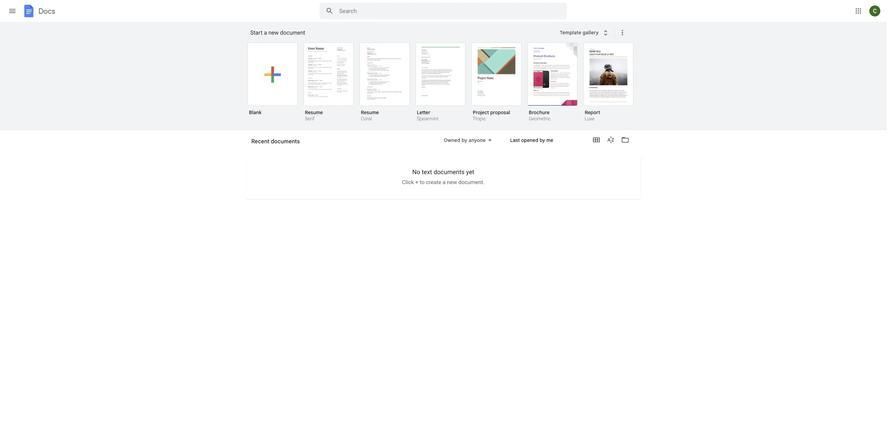 Task type: locate. For each thing, give the bounding box(es) containing it.
new right the start
[[269, 30, 279, 36]]

1 by from the left
[[462, 137, 468, 144]]

1 vertical spatial new
[[447, 179, 457, 186]]

recent documents inside heading
[[251, 138, 300, 145]]

list box
[[248, 41, 643, 131]]

1 horizontal spatial resume option
[[360, 43, 410, 123]]

recent inside heading
[[251, 138, 270, 145]]

1 horizontal spatial a
[[443, 179, 446, 186]]

1 resume from the left
[[305, 110, 323, 116]]

a
[[264, 30, 267, 36], [443, 179, 446, 186]]

last opened by me
[[510, 137, 554, 144]]

documents
[[271, 138, 300, 145], [263, 141, 288, 147], [434, 169, 465, 176]]

new inside 'no text documents yet click + to create a new document.'
[[447, 179, 457, 186]]

owned
[[444, 137, 461, 144]]

docs link
[[22, 4, 55, 19]]

1 horizontal spatial resume
[[361, 110, 379, 116]]

documents inside 'no text documents yet click + to create a new document.'
[[434, 169, 465, 176]]

document.
[[459, 179, 485, 186]]

luxe
[[585, 116, 595, 122]]

0 vertical spatial new
[[269, 30, 279, 36]]

1 horizontal spatial new
[[447, 179, 457, 186]]

0 horizontal spatial new
[[269, 30, 279, 36]]

0 horizontal spatial resume option
[[304, 43, 354, 123]]

2 resume option from the left
[[360, 43, 410, 123]]

start a new document
[[250, 30, 305, 36]]

0 horizontal spatial by
[[462, 137, 468, 144]]

by
[[462, 137, 468, 144], [540, 137, 545, 144]]

main menu image
[[8, 7, 16, 15]]

search image
[[323, 4, 337, 18]]

2 resume from the left
[[361, 110, 379, 116]]

gallery
[[583, 29, 599, 36]]

to
[[420, 179, 425, 186]]

owned by anyone
[[444, 137, 486, 144]]

a right the start
[[264, 30, 267, 36]]

brochure geometric
[[529, 110, 551, 122]]

a right create
[[443, 179, 446, 186]]

list box containing blank
[[248, 41, 643, 131]]

letter spearmint
[[417, 110, 439, 122]]

resume option
[[304, 43, 354, 123], [360, 43, 410, 123]]

new right create
[[447, 179, 457, 186]]

tropic
[[473, 116, 486, 122]]

blank
[[249, 110, 262, 116]]

project proposal tropic
[[473, 110, 510, 122]]

geometric
[[529, 116, 551, 122]]

0 horizontal spatial a
[[264, 30, 267, 36]]

resume for resume serif
[[305, 110, 323, 116]]

coral
[[361, 116, 372, 122]]

resume for resume coral
[[361, 110, 379, 116]]

0 horizontal spatial resume
[[305, 110, 323, 116]]

by right owned
[[462, 137, 468, 144]]

new
[[269, 30, 279, 36], [447, 179, 457, 186]]

recent
[[251, 138, 270, 145], [246, 141, 262, 147]]

by left me
[[540, 137, 545, 144]]

0 vertical spatial a
[[264, 30, 267, 36]]

1 vertical spatial a
[[443, 179, 446, 186]]

brochure
[[529, 110, 550, 116]]

no
[[412, 169, 420, 176]]

a inside heading
[[264, 30, 267, 36]]

a inside 'no text documents yet click + to create a new document.'
[[443, 179, 446, 186]]

resume up serif
[[305, 110, 323, 116]]

None search field
[[320, 3, 567, 19]]

last
[[510, 137, 520, 144]]

start a new document heading
[[250, 22, 556, 44]]

1 horizontal spatial by
[[540, 137, 545, 144]]

yet
[[466, 169, 475, 176]]

recent documents
[[251, 138, 300, 145], [246, 141, 288, 147]]

resume up coral
[[361, 110, 379, 116]]

resume
[[305, 110, 323, 116], [361, 110, 379, 116]]



Task type: describe. For each thing, give the bounding box(es) containing it.
owned by anyone button
[[440, 136, 496, 145]]

project
[[473, 110, 489, 116]]

recent documents heading
[[246, 131, 429, 153]]

spearmint
[[417, 116, 439, 122]]

more actions. image
[[617, 29, 627, 37]]

click
[[402, 179, 414, 186]]

docs
[[38, 6, 55, 16]]

me
[[547, 137, 554, 144]]

new inside heading
[[269, 30, 279, 36]]

anyone
[[469, 137, 486, 144]]

no text documents yet click + to create a new document.
[[402, 169, 485, 186]]

letter option
[[416, 43, 466, 123]]

project proposal option
[[472, 43, 522, 123]]

proposal
[[490, 110, 510, 116]]

serif
[[305, 116, 315, 122]]

by inside owned by anyone popup button
[[462, 137, 468, 144]]

resume coral
[[361, 110, 379, 122]]

report
[[585, 110, 600, 116]]

template gallery
[[560, 29, 599, 36]]

no text documents yet region
[[246, 169, 641, 186]]

blank option
[[248, 43, 298, 121]]

letter
[[417, 110, 431, 116]]

opened
[[521, 137, 539, 144]]

Search bar text field
[[339, 8, 550, 15]]

+
[[415, 179, 419, 186]]

2 by from the left
[[540, 137, 545, 144]]

1 resume option from the left
[[304, 43, 354, 123]]

start
[[250, 30, 263, 36]]

template gallery button
[[556, 26, 614, 39]]

report option
[[584, 43, 634, 123]]

create
[[426, 179, 441, 186]]

report luxe
[[585, 110, 600, 122]]

text
[[422, 169, 432, 176]]

brochure option
[[528, 43, 578, 123]]

document
[[280, 30, 305, 36]]

documents inside the recent documents heading
[[271, 138, 300, 145]]

resume serif
[[305, 110, 323, 122]]

template
[[560, 29, 582, 36]]



Task type: vqa. For each thing, say whether or not it's contained in the screenshot.
the right Version
no



